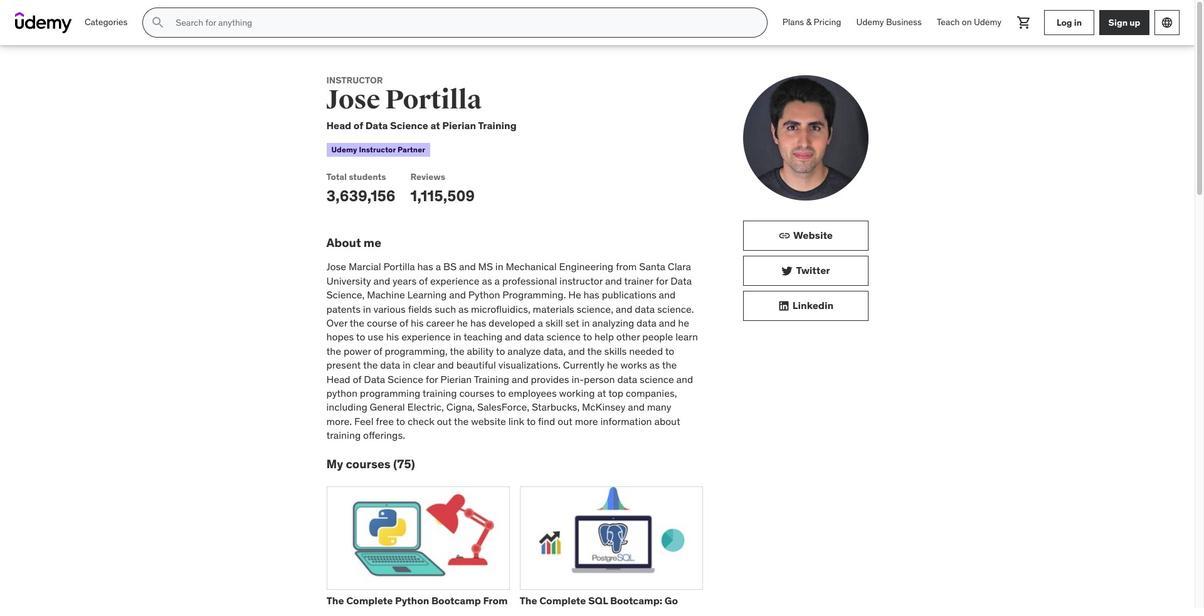 Task type: vqa. For each thing, say whether or not it's contained in the screenshot.
ADOBE related to Adobe CC Masterclass: Photoshop, Illustrator, XD & InDesign
no



Task type: locate. For each thing, give the bounding box(es) containing it.
offerings.
[[363, 429, 405, 442]]

the
[[350, 317, 364, 329], [326, 345, 341, 357], [587, 345, 602, 357], [363, 359, 378, 371], [662, 359, 677, 371], [454, 415, 469, 427]]

data down works
[[617, 373, 637, 385]]

science up programming
[[388, 373, 423, 385]]

the down power
[[363, 359, 378, 371]]

sign up
[[1108, 17, 1140, 28]]

0 vertical spatial a
[[436, 260, 441, 273]]

0 horizontal spatial a
[[436, 260, 441, 273]]

2 zero from the left
[[545, 606, 566, 608]]

1 vertical spatial at
[[597, 387, 606, 399]]

mckinsey
[[582, 401, 625, 413]]

general
[[370, 401, 405, 413]]

1 vertical spatial science
[[388, 373, 423, 385]]

0 horizontal spatial the
[[326, 594, 344, 607]]

1 horizontal spatial the
[[520, 594, 537, 607]]

udemy image
[[15, 12, 72, 33]]

2 vertical spatial a
[[538, 317, 543, 329]]

website
[[793, 229, 833, 242]]

1 horizontal spatial he
[[607, 359, 618, 371]]

the inside the complete python bootcamp from zero to hero in python
[[326, 594, 344, 607]]

1 vertical spatial instructor
[[359, 145, 396, 154]]

a left the 'professional' in the top of the page
[[495, 275, 500, 287]]

data
[[365, 119, 388, 132], [671, 275, 692, 287], [364, 373, 385, 385]]

linkedin
[[793, 299, 833, 312]]

0 vertical spatial science
[[546, 331, 581, 343]]

the inside the complete sql bootcamp: go from zero to hero
[[520, 594, 537, 607]]

pierian left training
[[442, 119, 476, 132]]

at inside instructor jose portilla head of data science at pierian training
[[430, 119, 440, 132]]

the down patents
[[350, 317, 364, 329]]

training up electric,
[[423, 387, 457, 399]]

0 horizontal spatial as
[[458, 303, 469, 315]]

complete for hero
[[346, 594, 393, 607]]

and down developed
[[505, 331, 522, 343]]

career
[[426, 317, 454, 329]]

0 vertical spatial has
[[417, 260, 433, 273]]

many
[[647, 401, 671, 413]]

udemy business link
[[849, 8, 929, 38]]

science up the "partner"
[[390, 119, 428, 132]]

out down cigna,
[[437, 415, 452, 427]]

small image inside website link
[[778, 230, 791, 242]]

for down santa
[[656, 275, 668, 287]]

data down publications
[[635, 303, 655, 315]]

plans
[[782, 16, 804, 28]]

and years
[[373, 275, 417, 287]]

the
[[326, 594, 344, 607], [520, 594, 537, 607]]

1 vertical spatial from
[[520, 606, 542, 608]]

0 vertical spatial courses
[[459, 387, 494, 399]]

about me
[[326, 235, 381, 250]]

1 vertical spatial science
[[640, 373, 674, 385]]

jose up university
[[326, 260, 346, 273]]

has up science,
[[584, 289, 599, 301]]

1 jose from the top
[[326, 84, 380, 116]]

head inside instructor jose portilla head of data science at pierian training
[[326, 119, 351, 132]]

on
[[962, 16, 972, 28]]

python
[[468, 289, 500, 301], [395, 594, 429, 607], [399, 606, 433, 608]]

1 vertical spatial training
[[326, 429, 361, 442]]

courses
[[459, 387, 494, 399], [346, 457, 391, 472]]

data down clara
[[671, 275, 692, 287]]

1 the from the left
[[326, 594, 344, 607]]

1 vertical spatial portilla
[[383, 260, 415, 273]]

0 horizontal spatial training
[[326, 429, 361, 442]]

0 vertical spatial small image
[[778, 230, 791, 242]]

1 horizontal spatial at
[[597, 387, 606, 399]]

0 horizontal spatial for
[[426, 373, 438, 385]]

as down ms
[[482, 275, 492, 287]]

sql
[[588, 594, 608, 607]]

to inside the complete sql bootcamp: go from zero to hero
[[568, 606, 578, 608]]

a left bs
[[436, 260, 441, 273]]

0 vertical spatial his
[[411, 317, 424, 329]]

1 horizontal spatial hero
[[581, 606, 604, 608]]

2 hero from the left
[[581, 606, 604, 608]]

reviews
[[410, 171, 445, 182]]

marcial
[[349, 260, 381, 273]]

about
[[654, 415, 680, 427]]

0 horizontal spatial at
[[430, 119, 440, 132]]

at left top
[[597, 387, 606, 399]]

1 vertical spatial his
[[386, 331, 399, 343]]

course
[[367, 317, 397, 329]]

1 horizontal spatial courses
[[459, 387, 494, 399]]

pierian
[[442, 119, 476, 132], [440, 373, 472, 385]]

portilla inside jose marcial portilla has a bs and ms in mechanical engineering from santa clara university and years of experience as a professional instructor and trainer for data science, machine learning and python programming. he has publications and patents in various fields such as microfluidics, materials science, and data science. over the course of his career he has developed a skill set in analyzing data and he hopes to use his experience in teaching and data science to help other people learn the power of programming, the ability to analyze data, and the skills needed to present the data in clear and beautiful visualizations. currently he works as the head of data science for pierian training and provides in-person data science and python programming training courses to employees working at top companies, including general electric, cigna, salesforce, starbucks, mckinsey and many more. feel free to check out the website link to find out more information about training offerings.
[[383, 260, 415, 273]]

1 horizontal spatial as
[[482, 275, 492, 287]]

0 vertical spatial head
[[326, 119, 351, 132]]

1 vertical spatial data
[[671, 275, 692, 287]]

1 horizontal spatial his
[[411, 317, 424, 329]]

at up reviews
[[430, 119, 440, 132]]

0 horizontal spatial udemy
[[331, 145, 357, 154]]

2 the from the left
[[520, 594, 537, 607]]

teach
[[937, 16, 960, 28]]

his down fields
[[411, 317, 424, 329]]

of up udemy instructor partner
[[354, 119, 363, 132]]

portilla for marcial
[[383, 260, 415, 273]]

shopping cart with 0 items image
[[1017, 15, 1032, 30]]

complete
[[346, 594, 393, 607], [539, 594, 586, 607]]

the complete python bootcamp from zero to hero in python link
[[326, 594, 508, 608]]

complete inside the complete sql bootcamp: go from zero to hero
[[539, 594, 586, 607]]

portilla inside instructor jose portilla head of data science at pierian training
[[385, 84, 482, 116]]

0 vertical spatial at
[[430, 119, 440, 132]]

over
[[326, 317, 347, 329]]

head
[[326, 119, 351, 132], [326, 373, 350, 385]]

he down skills
[[607, 359, 618, 371]]

science down set
[[546, 331, 581, 343]]

learning
[[407, 289, 447, 301]]

jose marcial portilla has a bs and ms in mechanical engineering from santa clara university and years of experience as a professional instructor and trainer for data science, machine learning and python programming. he has publications and patents in various fields such as microfluidics, materials science, and data science. over the course of his career he has developed a skill set in analyzing data and he hopes to use his experience in teaching and data science to help other people learn the power of programming, the ability to analyze data, and the skills needed to present the data in clear and beautiful visualizations. currently he works as the head of data science for pierian training and provides in-person data science and python programming training courses to employees working at top companies, including general electric, cigna, salesforce, starbucks, mckinsey and many more. feel free to check out the website link to find out more information about training offerings.
[[326, 260, 698, 442]]

1 hero from the left
[[362, 606, 385, 608]]

the down cigna,
[[454, 415, 469, 427]]

science
[[546, 331, 581, 343], [640, 373, 674, 385]]

0 horizontal spatial hero
[[362, 606, 385, 608]]

small image left twitter
[[781, 265, 794, 277]]

1 head from the top
[[326, 119, 351, 132]]

0 horizontal spatial his
[[386, 331, 399, 343]]

1 horizontal spatial zero
[[545, 606, 566, 608]]

1 horizontal spatial complete
[[539, 594, 586, 607]]

he
[[568, 289, 581, 301]]

science,
[[577, 303, 613, 315]]

and down publications
[[616, 303, 632, 315]]

0 horizontal spatial out
[[437, 415, 452, 427]]

1 horizontal spatial out
[[558, 415, 572, 427]]

at
[[430, 119, 440, 132], [597, 387, 606, 399]]

2 vertical spatial data
[[364, 373, 385, 385]]

at inside jose marcial portilla has a bs and ms in mechanical engineering from santa clara university and years of experience as a professional instructor and trainer for data science, machine learning and python programming. he has publications and patents in various fields such as microfluidics, materials science, and data science. over the course of his career he has developed a skill set in analyzing data and he hopes to use his experience in teaching and data science to help other people learn the power of programming, the ability to analyze data, and the skills needed to present the data in clear and beautiful visualizations. currently he works as the head of data science for pierian training and provides in-person data science and python programming training courses to employees working at top companies, including general electric, cigna, salesforce, starbucks, mckinsey and many more. feel free to check out the website link to find out more information about training offerings.
[[597, 387, 606, 399]]

instructor inside instructor jose portilla head of data science at pierian training
[[326, 75, 383, 86]]

data up programming
[[364, 373, 385, 385]]

training down more. feel
[[326, 429, 361, 442]]

has left bs
[[417, 260, 433, 273]]

udemy left "business"
[[856, 16, 884, 28]]

jose inside jose marcial portilla has a bs and ms in mechanical engineering from santa clara university and years of experience as a professional instructor and trainer for data science, machine learning and python programming. he has publications and patents in various fields such as microfluidics, materials science, and data science. over the course of his career he has developed a skill set in analyzing data and he hopes to use his experience in teaching and data science to help other people learn the power of programming, the ability to analyze data, and the skills needed to present the data in clear and beautiful visualizations. currently he works as the head of data science for pierian training and provides in-person data science and python programming training courses to employees working at top companies, including general electric, cigna, salesforce, starbucks, mckinsey and many more. feel free to check out the website link to find out more information about training offerings.
[[326, 260, 346, 273]]

small image left the website
[[778, 230, 791, 242]]

0 horizontal spatial he
[[457, 317, 468, 329]]

go
[[665, 594, 678, 607]]

website
[[471, 415, 506, 427]]

training
[[423, 387, 457, 399], [326, 429, 361, 442]]

engineering
[[559, 260, 613, 273]]

set
[[565, 317, 579, 329]]

plans & pricing
[[782, 16, 841, 28]]

pierian down the beautiful
[[440, 373, 472, 385]]

1 vertical spatial jose
[[326, 260, 346, 273]]

to
[[356, 331, 365, 343], [583, 331, 592, 343], [496, 345, 505, 357], [665, 345, 674, 357], [497, 387, 506, 399], [396, 415, 405, 427], [527, 415, 536, 427], [350, 606, 360, 608], [568, 606, 578, 608]]

data inside instructor jose portilla head of data science at pierian training
[[365, 119, 388, 132]]

complete inside the complete python bootcamp from zero to hero in python
[[346, 594, 393, 607]]

reviews 1,115,509
[[410, 171, 475, 206]]

instructor jose portilla head of data science at pierian training
[[326, 75, 517, 132]]

for down the clear
[[426, 373, 438, 385]]

0 vertical spatial portilla
[[385, 84, 482, 116]]

of down the use
[[374, 345, 382, 357]]

twitter link
[[743, 256, 868, 286]]

as right the such at the left of page
[[458, 303, 469, 315]]

fields
[[408, 303, 432, 315]]

ms
[[478, 260, 493, 273]]

udemy
[[856, 16, 884, 28], [974, 16, 1001, 28], [331, 145, 357, 154]]

and
[[459, 260, 476, 273], [605, 275, 622, 287], [449, 289, 466, 301], [659, 289, 676, 301], [616, 303, 632, 315], [659, 317, 676, 329], [505, 331, 522, 343], [568, 345, 585, 357], [437, 359, 454, 371], [676, 373, 693, 385], [628, 401, 645, 413]]

to inside the complete python bootcamp from zero to hero in python
[[350, 606, 360, 608]]

portilla up and years in the left of the page
[[383, 260, 415, 273]]

a
[[436, 260, 441, 273], [495, 275, 500, 287], [538, 317, 543, 329]]

udemy right on
[[974, 16, 1001, 28]]

udemy up total
[[331, 145, 357, 154]]

2 jose from the top
[[326, 260, 346, 273]]

2 vertical spatial as
[[650, 359, 660, 371]]

1 vertical spatial small image
[[781, 265, 794, 277]]

has
[[417, 260, 433, 273], [584, 289, 599, 301], [470, 317, 486, 329]]

python inside jose marcial portilla has a bs and ms in mechanical engineering from santa clara university and years of experience as a professional instructor and trainer for data science, machine learning and python programming. he has publications and patents in various fields such as microfluidics, materials science, and data science. over the course of his career he has developed a skill set in analyzing data and he hopes to use his experience in teaching and data science to help other people learn the power of programming, the ability to analyze data, and the skills needed to present the data in clear and beautiful visualizations. currently he works as the head of data science for pierian training and provides in-person data science and python programming training courses to employees working at top companies, including general electric, cigna, salesforce, starbucks, mckinsey and many more. feel free to check out the website link to find out more information about training offerings.
[[468, 289, 500, 301]]

2 horizontal spatial a
[[538, 317, 543, 329]]

of down various
[[400, 317, 408, 329]]

of
[[354, 119, 363, 132], [400, 317, 408, 329], [374, 345, 382, 357], [353, 373, 361, 385]]

0 vertical spatial training
[[423, 387, 457, 399]]

portilla up the "partner"
[[385, 84, 482, 116]]

use
[[368, 331, 384, 343]]

1 zero from the left
[[326, 606, 348, 608]]

professional
[[502, 275, 557, 287]]

for
[[656, 275, 668, 287], [426, 373, 438, 385]]

0 horizontal spatial complete
[[346, 594, 393, 607]]

has up the teaching
[[470, 317, 486, 329]]

in
[[1074, 17, 1082, 28], [495, 260, 503, 273], [363, 303, 371, 315], [582, 317, 590, 329], [453, 331, 461, 343], [403, 359, 411, 371], [388, 606, 396, 608]]

beautiful
[[456, 359, 496, 371]]

jose portilla image
[[743, 75, 868, 201]]

1 vertical spatial as
[[458, 303, 469, 315]]

head up udemy instructor partner
[[326, 119, 351, 132]]

0 vertical spatial from
[[616, 260, 637, 273]]

instructor
[[326, 75, 383, 86], [359, 145, 396, 154]]

bootcamp
[[431, 594, 481, 607]]

small image for twitter
[[781, 265, 794, 277]]

zero
[[326, 606, 348, 608], [545, 606, 566, 608]]

zero inside the complete sql bootcamp: go from zero to hero
[[545, 606, 566, 608]]

and up companies,
[[676, 373, 693, 385]]

small image inside twitter link
[[781, 265, 794, 277]]

salesforce,
[[477, 401, 529, 413]]

1 complete from the left
[[346, 594, 393, 607]]

head up the "python"
[[326, 373, 350, 385]]

1 horizontal spatial has
[[470, 317, 486, 329]]

0 horizontal spatial science
[[546, 331, 581, 343]]

2 head from the top
[[326, 373, 350, 385]]

0 horizontal spatial zero
[[326, 606, 348, 608]]

he up learn
[[678, 317, 689, 329]]

1 vertical spatial head
[[326, 373, 350, 385]]

2 out from the left
[[558, 415, 572, 427]]

provides
[[531, 373, 569, 385]]

1 vertical spatial pierian
[[440, 373, 472, 385]]

data up udemy instructor partner
[[365, 119, 388, 132]]

0 horizontal spatial from
[[520, 606, 542, 608]]

2 horizontal spatial has
[[584, 289, 599, 301]]

1 horizontal spatial udemy
[[856, 16, 884, 28]]

1 vertical spatial courses
[[346, 457, 391, 472]]

categories
[[85, 16, 128, 28]]

1 horizontal spatial from
[[616, 260, 637, 273]]

Search for anything text field
[[173, 12, 752, 33]]

0 vertical spatial data
[[365, 119, 388, 132]]

0 vertical spatial jose
[[326, 84, 380, 116]]

from right from
[[520, 606, 542, 608]]

1 horizontal spatial for
[[656, 275, 668, 287]]

pierian inside instructor jose portilla head of data science at pierian training
[[442, 119, 476, 132]]

small image
[[778, 300, 790, 312]]

small image
[[778, 230, 791, 242], [781, 265, 794, 277]]

me
[[364, 235, 381, 250]]

udemy business
[[856, 16, 922, 28]]

0 vertical spatial instructor
[[326, 75, 383, 86]]

out down starbucks,
[[558, 415, 572, 427]]

his right the use
[[386, 331, 399, 343]]

0 vertical spatial science
[[390, 119, 428, 132]]

courses down offerings.
[[346, 457, 391, 472]]

2 complete from the left
[[539, 594, 586, 607]]

1 horizontal spatial a
[[495, 275, 500, 287]]

and up publications
[[605, 275, 622, 287]]

2 horizontal spatial as
[[650, 359, 660, 371]]

the complete sql bootcamp: go from zero to hero link
[[520, 594, 678, 608]]

he right the career
[[457, 317, 468, 329]]

science up companies,
[[640, 373, 674, 385]]

from up trainer
[[616, 260, 637, 273]]

a left "skill"
[[538, 317, 543, 329]]

courses up cigna,
[[459, 387, 494, 399]]

jose up udemy instructor partner
[[326, 84, 380, 116]]

choose a language image
[[1161, 16, 1173, 29]]

more
[[575, 415, 598, 427]]

0 vertical spatial pierian
[[442, 119, 476, 132]]

as down needed
[[650, 359, 660, 371]]



Task type: describe. For each thing, give the bounding box(es) containing it.
0 horizontal spatial courses
[[346, 457, 391, 472]]

the for zero
[[326, 594, 344, 607]]

power
[[344, 345, 371, 357]]

&
[[806, 16, 812, 28]]

and up currently
[[568, 345, 585, 357]]

0 horizontal spatial has
[[417, 260, 433, 273]]

and up science.
[[659, 289, 676, 301]]

hero inside the complete sql bootcamp: go from zero to hero
[[581, 606, 604, 608]]

my courses (75)
[[326, 457, 415, 472]]

udemy instructor partner
[[331, 145, 425, 154]]

the complete sql bootcamp: go from zero to hero
[[520, 594, 678, 608]]

more. feel
[[326, 415, 373, 427]]

from inside the complete sql bootcamp: go from zero to hero
[[520, 606, 542, 608]]

log in
[[1057, 17, 1082, 28]]

udemy for udemy instructor partner
[[331, 145, 357, 154]]

log
[[1057, 17, 1072, 28]]

hopes
[[326, 331, 354, 343]]

1 horizontal spatial science
[[640, 373, 674, 385]]

present
[[326, 359, 361, 371]]

and right the clear
[[437, 359, 454, 371]]

linkedin link
[[743, 291, 868, 321]]

patents
[[326, 303, 361, 315]]

such
[[435, 303, 456, 315]]

1 vertical spatial has
[[584, 289, 599, 301]]

teach on udemy
[[937, 16, 1001, 28]]

from
[[483, 594, 508, 607]]

and down science.
[[659, 317, 676, 329]]

works
[[620, 359, 647, 371]]

programming,
[[385, 345, 447, 357]]

and up the information
[[628, 401, 645, 413]]

data up programming
[[380, 359, 400, 371]]

learn
[[675, 331, 698, 343]]

twitter
[[796, 264, 830, 277]]

submit search image
[[151, 15, 166, 30]]

developed
[[489, 317, 535, 329]]

cigna,
[[446, 401, 475, 413]]

data,
[[543, 345, 566, 357]]

pricing
[[814, 16, 841, 28]]

about
[[326, 235, 361, 250]]

my
[[326, 457, 343, 472]]

experience
[[401, 331, 451, 343]]

needed
[[629, 345, 663, 357]]

data up 'analyze'
[[524, 331, 544, 343]]

in-
[[572, 373, 584, 385]]

machine
[[367, 289, 405, 301]]

categories button
[[77, 8, 135, 38]]

hero inside the complete python bootcamp from zero to hero in python
[[362, 606, 385, 608]]

0 vertical spatial as
[[482, 275, 492, 287]]

starbucks,
[[532, 401, 580, 413]]

portilla for jose
[[385, 84, 482, 116]]

1 horizontal spatial training
[[423, 387, 457, 399]]

information
[[600, 415, 652, 427]]

trainer
[[624, 275, 653, 287]]

skills
[[604, 345, 627, 357]]

1 vertical spatial a
[[495, 275, 500, 287]]

link
[[508, 415, 524, 427]]

2 vertical spatial has
[[470, 317, 486, 329]]

university
[[326, 275, 371, 287]]

programming
[[360, 387, 420, 399]]

python
[[326, 387, 357, 399]]

top
[[608, 387, 623, 399]]

jose inside instructor jose portilla head of data science at pierian training
[[326, 84, 380, 116]]

bs
[[443, 260, 457, 273]]

1 out from the left
[[437, 415, 452, 427]]

mechanical
[[506, 260, 557, 273]]

of down present
[[353, 373, 361, 385]]

science inside instructor jose portilla head of data science at pierian training
[[390, 119, 428, 132]]

teach on udemy link
[[929, 8, 1009, 38]]

pierian inside jose marcial portilla has a bs and ms in mechanical engineering from santa clara university and years of experience as a professional instructor and trainer for data science, machine learning and python programming. he has publications and patents in various fields such as microfluidics, materials science, and data science. over the course of his career he has developed a skill set in analyzing data and he hopes to use his experience in teaching and data science to help other people learn the power of programming, the ability to analyze data, and the skills needed to present the data in clear and beautiful visualizations. currently he works as the head of data science for pierian training and provides in-person data science and python programming training courses to employees working at top companies, including general electric, cigna, salesforce, starbucks, mckinsey and many more. feel free to check out the website link to find out more information about training offerings.
[[440, 373, 472, 385]]

the down hopes at the bottom
[[326, 345, 341, 357]]

find
[[538, 415, 555, 427]]

3,639,156
[[326, 186, 395, 206]]

zero inside the complete python bootcamp from zero to hero in python
[[326, 606, 348, 608]]

the for from
[[520, 594, 537, 607]]

various
[[373, 303, 406, 315]]

companies,
[[626, 387, 677, 399]]

sign up link
[[1099, 10, 1149, 35]]

of experience
[[419, 275, 479, 287]]

courses inside jose marcial portilla has a bs and ms in mechanical engineering from santa clara university and years of experience as a professional instructor and trainer for data science, machine learning and python programming. he has publications and patents in various fields such as microfluidics, materials science, and data science. over the course of his career he has developed a skill set in analyzing data and he hopes to use his experience in teaching and data science to help other people learn the power of programming, the ability to analyze data, and the skills needed to present the data in clear and beautiful visualizations. currently he works as the head of data science for pierian training and provides in-person data science and python programming training courses to employees working at top companies, including general electric, cigna, salesforce, starbucks, mckinsey and many more. feel free to check out the website link to find out more information about training offerings.
[[459, 387, 494, 399]]

instructor
[[559, 275, 603, 287]]

analyzing
[[592, 317, 634, 329]]

students
[[349, 171, 386, 182]]

head inside jose marcial portilla has a bs and ms in mechanical engineering from santa clara university and years of experience as a professional instructor and trainer for data science, machine learning and python programming. he has publications and patents in various fields such as microfluidics, materials science, and data science. over the course of his career he has developed a skill set in analyzing data and he hopes to use his experience in teaching and data science to help other people learn the power of programming, the ability to analyze data, and the skills needed to present the data in clear and beautiful visualizations. currently he works as the head of data science for pierian training and provides in-person data science and python programming training courses to employees working at top companies, including general electric, cigna, salesforce, starbucks, mckinsey and many more. feel free to check out the website link to find out more information about training offerings.
[[326, 373, 350, 385]]

plans & pricing link
[[775, 8, 849, 38]]

the down needed
[[662, 359, 677, 371]]

udemy for udemy business
[[856, 16, 884, 28]]

0 vertical spatial for
[[656, 275, 668, 287]]

and down "of experience" in the left of the page
[[449, 289, 466, 301]]

1 vertical spatial for
[[426, 373, 438, 385]]

check
[[408, 415, 434, 427]]

from inside jose marcial portilla has a bs and ms in mechanical engineering from santa clara university and years of experience as a professional instructor and trainer for data science, machine learning and python programming. he has publications and patents in various fields such as microfluidics, materials science, and data science. over the course of his career he has developed a skill set in analyzing data and he hopes to use his experience in teaching and data science to help other people learn the power of programming, the ability to analyze data, and the skills needed to present the data in clear and beautiful visualizations. currently he works as the head of data science for pierian training and provides in-person data science and python programming training courses to employees working at top companies, including general electric, cigna, salesforce, starbucks, mckinsey and many more. feel free to check out the website link to find out more information about training offerings.
[[616, 260, 637, 273]]

the down help
[[587, 345, 602, 357]]

log in link
[[1044, 10, 1094, 35]]

small image for website
[[778, 230, 791, 242]]

clara
[[668, 260, 691, 273]]

santa
[[639, 260, 665, 273]]

total students 3,639,156
[[326, 171, 395, 206]]

data up people
[[637, 317, 657, 329]]

1,115,509
[[410, 186, 475, 206]]

science inside jose marcial portilla has a bs and ms in mechanical engineering from santa clara university and years of experience as a professional instructor and trainer for data science, machine learning and python programming. he has publications and patents in various fields such as microfluidics, materials science, and data science. over the course of his career he has developed a skill set in analyzing data and he hopes to use his experience in teaching and data science to help other people learn the power of programming, the ability to analyze data, and the skills needed to present the data in clear and beautiful visualizations. currently he works as the head of data science for pierian training and provides in-person data science and python programming training courses to employees working at top companies, including general electric, cigna, salesforce, starbucks, mckinsey and many more. feel free to check out the website link to find out more information about training offerings.
[[388, 373, 423, 385]]

(75)
[[393, 457, 415, 472]]

2 horizontal spatial udemy
[[974, 16, 1001, 28]]

complete for to
[[539, 594, 586, 607]]

website link
[[743, 221, 868, 251]]

the ability
[[450, 345, 494, 357]]

of inside instructor jose portilla head of data science at pierian training
[[354, 119, 363, 132]]

help
[[595, 331, 614, 343]]

up
[[1130, 17, 1140, 28]]

in inside the complete python bootcamp from zero to hero in python
[[388, 606, 396, 608]]

and right bs
[[459, 260, 476, 273]]

sign
[[1108, 17, 1128, 28]]

the complete python bootcamp from zero to hero in python
[[326, 594, 508, 608]]

science,
[[326, 289, 365, 301]]

analyze
[[507, 345, 541, 357]]

bootcamp:
[[610, 594, 662, 607]]

2 horizontal spatial he
[[678, 317, 689, 329]]

currently
[[563, 359, 604, 371]]

other
[[616, 331, 640, 343]]

in inside the log in link
[[1074, 17, 1082, 28]]

programming.
[[502, 289, 566, 301]]



